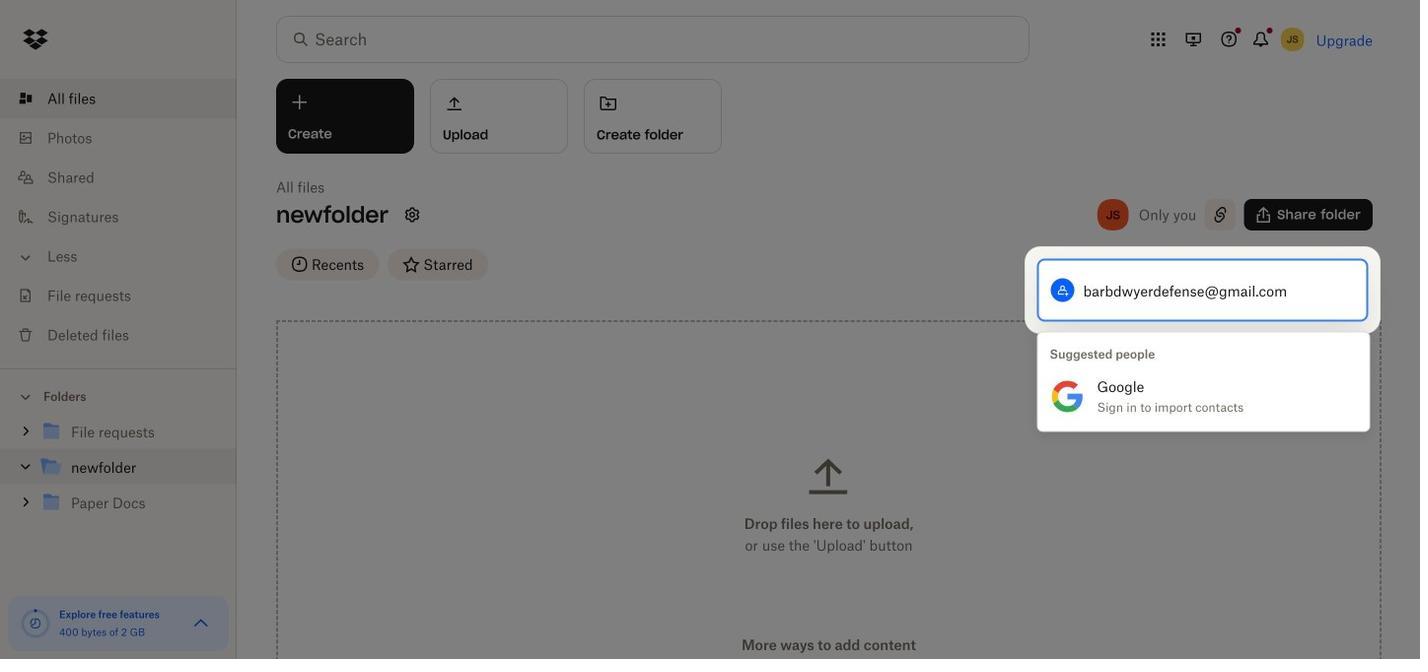 Task type: describe. For each thing, give the bounding box(es) containing it.
john smith (you) image
[[1095, 197, 1131, 233]]

less image
[[16, 248, 36, 268]]



Task type: vqa. For each thing, say whether or not it's contained in the screenshot.
Dropbox icon
yes



Task type: locate. For each thing, give the bounding box(es) containing it.
option
[[1038, 370, 1369, 424]]

group
[[0, 411, 237, 536]]

dropbox image
[[16, 20, 55, 59]]

list
[[0, 67, 237, 369]]

list item
[[0, 79, 237, 118]]



